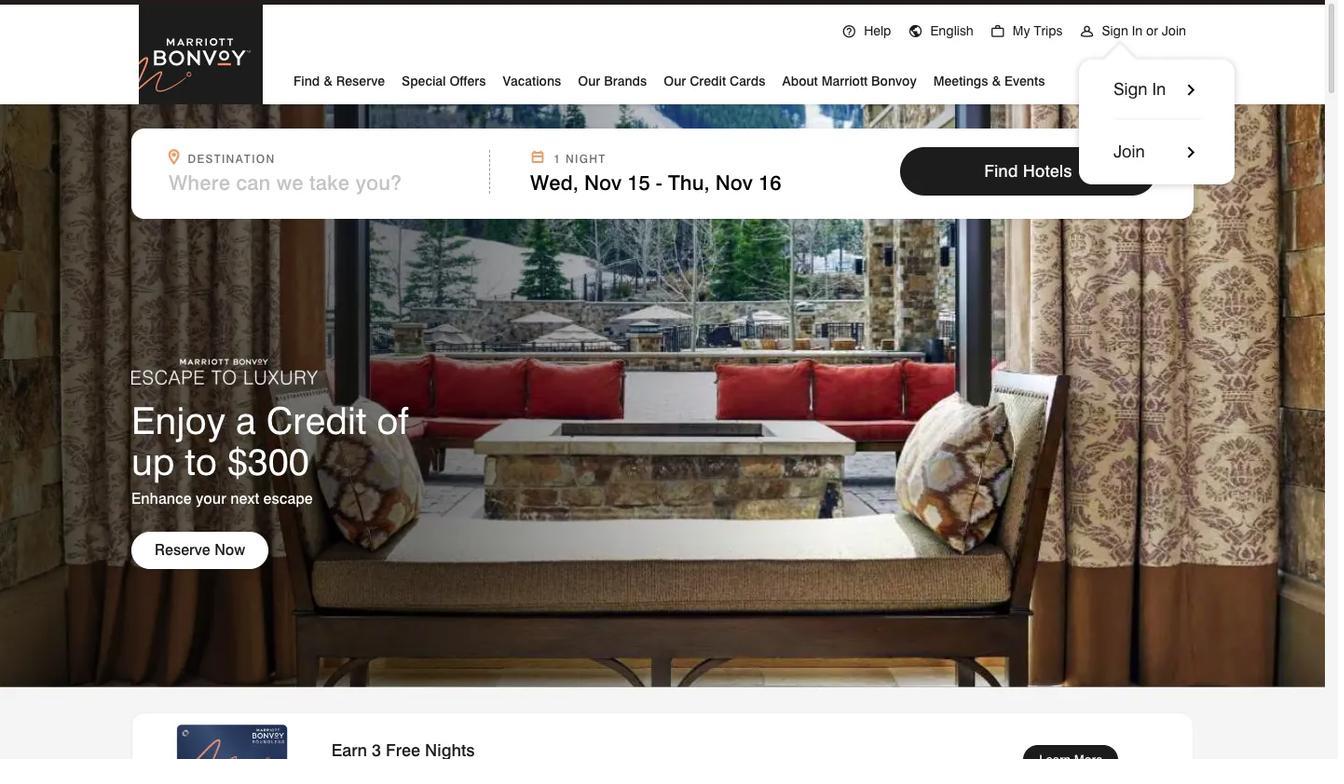 Task type: describe. For each thing, give the bounding box(es) containing it.
or
[[1146, 23, 1158, 38]]

special
[[402, 74, 446, 89]]

our credit cards
[[664, 74, 766, 89]]

our credit cards link
[[664, 66, 766, 93]]

about
[[782, 74, 818, 89]]

your
[[196, 491, 226, 508]]

events
[[1005, 74, 1045, 89]]

find for find hotels
[[985, 161, 1018, 181]]

meetings & events button
[[934, 66, 1045, 93]]

find hotels
[[985, 161, 1072, 181]]

1
[[554, 152, 561, 166]]

find & reserve
[[294, 74, 385, 89]]

find for find & reserve
[[294, 74, 320, 89]]

bonvoy
[[872, 74, 917, 89]]

hotels
[[1023, 161, 1072, 181]]

reserve now link
[[131, 533, 269, 570]]

a
[[236, 398, 256, 443]]

cards
[[730, 74, 766, 89]]

Destination text field
[[169, 171, 454, 195]]

none search field containing wed, nov 15 - thu, nov 16
[[131, 129, 1194, 219]]

sign for sign in or join
[[1102, 23, 1129, 38]]

reserve inside the find & reserve dropdown button
[[336, 74, 385, 89]]

english button
[[900, 2, 982, 55]]

1 vertical spatial join
[[1114, 142, 1145, 161]]

2 nov from the left
[[715, 171, 753, 195]]

meetings & events
[[934, 74, 1045, 89]]

marriott
[[822, 74, 868, 89]]

15
[[627, 171, 650, 195]]

my trips button
[[982, 2, 1071, 55]]

enhance
[[131, 491, 192, 508]]

& for meetings
[[992, 74, 1001, 89]]

of
[[377, 398, 408, 443]]

sign in or join
[[1102, 23, 1186, 38]]

special offers button
[[402, 66, 486, 93]]

round image for sign in or join
[[1080, 24, 1095, 39]]

find & reserve button
[[294, 66, 385, 93]]



Task type: vqa. For each thing, say whether or not it's contained in the screenshot.
Destination
yes



Task type: locate. For each thing, give the bounding box(es) containing it.
english
[[931, 23, 974, 38]]

1 horizontal spatial join
[[1162, 23, 1186, 38]]

in up join link
[[1152, 79, 1166, 99]]

next
[[230, 491, 259, 508]]

our brands
[[578, 74, 647, 89]]

vacations button
[[503, 66, 561, 93]]

our for our brands
[[578, 74, 601, 89]]

0 horizontal spatial join
[[1114, 142, 1145, 161]]

nov down night
[[584, 171, 622, 195]]

meetings
[[934, 74, 988, 89]]

now
[[215, 542, 245, 560]]

join right or at the right of page
[[1162, 23, 1186, 38]]

round image left english
[[908, 24, 923, 39]]

2 round image from the left
[[1080, 24, 1095, 39]]

0 horizontal spatial nov
[[584, 171, 622, 195]]

join
[[1162, 23, 1186, 38], [1114, 142, 1145, 161]]

sign inside dropdown button
[[1102, 23, 1129, 38]]

1 horizontal spatial find
[[985, 161, 1018, 181]]

0 vertical spatial sign
[[1102, 23, 1129, 38]]

0 horizontal spatial reserve
[[155, 542, 210, 560]]

1 horizontal spatial credit
[[690, 74, 726, 89]]

night
[[566, 152, 606, 166]]

1 horizontal spatial in
[[1152, 79, 1166, 99]]

0 horizontal spatial round image
[[842, 24, 857, 39]]

2 our from the left
[[664, 74, 686, 89]]

our left brands
[[578, 74, 601, 89]]

round image
[[842, 24, 857, 39], [1080, 24, 1095, 39]]

about marriott bonvoy
[[782, 74, 917, 89]]

in for sign in or join
[[1132, 23, 1143, 38]]

$300
[[227, 439, 309, 484]]

destination
[[188, 152, 275, 166]]

& for find
[[324, 74, 333, 89]]

0 vertical spatial reserve
[[336, 74, 385, 89]]

2 round image from the left
[[991, 24, 1006, 39]]

credit left "cards"
[[690, 74, 726, 89]]

sign inside "button"
[[1114, 79, 1148, 99]]

round image for help
[[842, 24, 857, 39]]

0 horizontal spatial our
[[578, 74, 601, 89]]

reserve
[[336, 74, 385, 89], [155, 542, 210, 560]]

in inside 'sign in or join' dropdown button
[[1132, 23, 1143, 38]]

join inside dropdown button
[[1162, 23, 1186, 38]]

-
[[656, 171, 663, 195]]

escape
[[263, 491, 313, 508]]

our for our credit cards
[[664, 74, 686, 89]]

help link
[[833, 2, 900, 55]]

sign in or join button
[[1071, 2, 1195, 55]]

enjoy
[[131, 398, 226, 443]]

1 vertical spatial sign
[[1114, 79, 1148, 99]]

0 horizontal spatial credit
[[266, 398, 367, 443]]

enjoy a credit of up to $300 enhance your next escape
[[131, 398, 408, 508]]

0 vertical spatial find
[[294, 74, 320, 89]]

sign up join link
[[1114, 79, 1148, 99]]

marriott bonvoy boundless® credit card from chase image
[[155, 725, 309, 760]]

sign in
[[1114, 79, 1166, 99]]

reserve left now
[[155, 542, 210, 560]]

destination field
[[169, 171, 478, 195]]

0 vertical spatial in
[[1132, 23, 1143, 38]]

special offers
[[402, 74, 486, 89]]

find
[[294, 74, 320, 89], [985, 161, 1018, 181]]

1 vertical spatial in
[[1152, 79, 1166, 99]]

brands
[[604, 74, 647, 89]]

None search field
[[131, 129, 1194, 219]]

help
[[864, 23, 891, 38]]

in for sign in
[[1152, 79, 1166, 99]]

our right brands
[[664, 74, 686, 89]]

find inside button
[[985, 161, 1018, 181]]

in inside sign in "button"
[[1152, 79, 1166, 99]]

trips
[[1034, 23, 1063, 38]]

round image for english
[[908, 24, 923, 39]]

0 horizontal spatial find
[[294, 74, 320, 89]]

vacations
[[503, 74, 561, 89]]

0 horizontal spatial round image
[[908, 24, 923, 39]]

sign
[[1102, 23, 1129, 38], [1114, 79, 1148, 99]]

sign in button
[[1114, 78, 1202, 101]]

round image inside 'sign in or join' dropdown button
[[1080, 24, 1095, 39]]

our inside dropdown button
[[578, 74, 601, 89]]

1 horizontal spatial our
[[664, 74, 686, 89]]

1 vertical spatial credit
[[266, 398, 367, 443]]

offers
[[450, 74, 486, 89]]

my trips
[[1013, 23, 1063, 38]]

join link
[[1114, 118, 1202, 163]]

in left or at the right of page
[[1132, 23, 1143, 38]]

reserve inside reserve now link
[[155, 542, 210, 560]]

0 horizontal spatial in
[[1132, 23, 1143, 38]]

round image inside english button
[[908, 24, 923, 39]]

round image left help
[[842, 24, 857, 39]]

16
[[759, 171, 781, 195]]

my
[[1013, 23, 1030, 38]]

1 vertical spatial reserve
[[155, 542, 210, 560]]

1 round image from the left
[[908, 24, 923, 39]]

find hotels button
[[900, 147, 1157, 196]]

round image right the trips
[[1080, 24, 1095, 39]]

&
[[324, 74, 333, 89], [992, 74, 1001, 89]]

sign for sign in
[[1114, 79, 1148, 99]]

1 round image from the left
[[842, 24, 857, 39]]

in
[[1132, 23, 1143, 38], [1152, 79, 1166, 99]]

round image
[[908, 24, 923, 39], [991, 24, 1006, 39]]

round image inside help link
[[842, 24, 857, 39]]

round image left my in the right of the page
[[991, 24, 1006, 39]]

join down sign in
[[1114, 142, 1145, 161]]

1 horizontal spatial round image
[[1080, 24, 1095, 39]]

1 horizontal spatial &
[[992, 74, 1001, 89]]

wed,
[[530, 171, 579, 195]]

1 night wed, nov 15 - thu, nov 16
[[530, 152, 781, 195]]

1 horizontal spatial reserve
[[336, 74, 385, 89]]

credit inside enjoy a credit of up to $300 enhance your next escape
[[266, 398, 367, 443]]

1 & from the left
[[324, 74, 333, 89]]

to
[[185, 439, 217, 484]]

reserve now
[[155, 542, 245, 560]]

our
[[578, 74, 601, 89], [664, 74, 686, 89]]

1 our from the left
[[578, 74, 601, 89]]

find inside dropdown button
[[294, 74, 320, 89]]

credit
[[690, 74, 726, 89], [266, 398, 367, 443]]

marriott bonvoy escape to luxury logo image
[[131, 331, 318, 385]]

nov
[[584, 171, 622, 195], [715, 171, 753, 195]]

credit right a
[[266, 398, 367, 443]]

up
[[131, 439, 175, 484]]

reserve left special
[[336, 74, 385, 89]]

1 horizontal spatial nov
[[715, 171, 753, 195]]

thu,
[[668, 171, 710, 195]]

1 nov from the left
[[584, 171, 622, 195]]

our brands button
[[578, 66, 647, 93]]

1 vertical spatial find
[[985, 161, 1018, 181]]

about marriott bonvoy button
[[782, 66, 917, 93]]

0 horizontal spatial &
[[324, 74, 333, 89]]

2 & from the left
[[992, 74, 1001, 89]]

sign left or at the right of page
[[1102, 23, 1129, 38]]

1 horizontal spatial round image
[[991, 24, 1006, 39]]

nov left 16
[[715, 171, 753, 195]]

round image for my trips
[[991, 24, 1006, 39]]

round image inside my trips button
[[991, 24, 1006, 39]]

0 vertical spatial join
[[1162, 23, 1186, 38]]

0 vertical spatial credit
[[690, 74, 726, 89]]



